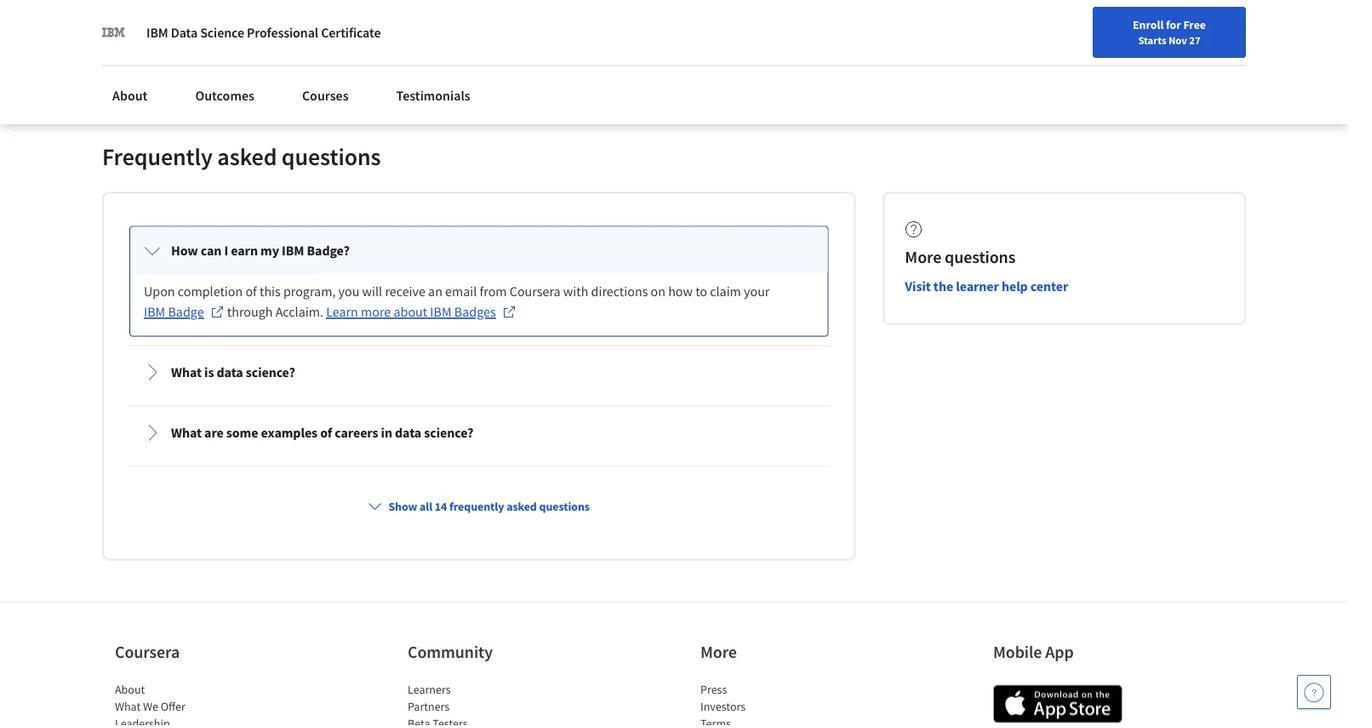 Task type: describe. For each thing, give the bounding box(es) containing it.
with
[[564, 283, 589, 300]]

ibm image
[[102, 20, 126, 44]]

on
[[651, 283, 666, 300]]

press investors
[[701, 682, 746, 714]]

coursera inside collapsed list
[[510, 283, 561, 300]]

show
[[389, 498, 417, 514]]

list for community
[[408, 681, 553, 726]]

visit
[[905, 278, 931, 295]]

in
[[381, 424, 392, 441]]

badge?
[[307, 242, 350, 259]]

my
[[261, 242, 279, 259]]

courses
[[302, 87, 349, 104]]

partners
[[408, 699, 450, 714]]

0 horizontal spatial data
[[217, 364, 243, 381]]

testimonials link
[[386, 77, 481, 114]]

0 vertical spatial science?
[[246, 364, 295, 381]]

what inside about what we offer
[[115, 699, 141, 714]]

this
[[260, 283, 281, 300]]

enroll for free starts nov 27
[[1133, 17, 1206, 47]]

badges
[[455, 303, 496, 321]]

ibm left the data
[[146, 24, 168, 41]]

opens in a new tab image
[[211, 305, 224, 319]]

outcomes
[[195, 87, 254, 104]]

of inside dropdown button
[[320, 424, 332, 441]]

through acclaim.
[[224, 303, 326, 321]]

program,
[[283, 283, 336, 300]]

what we offer link
[[115, 699, 185, 714]]

how can i earn my ibm badge? button
[[130, 227, 828, 275]]

claim
[[710, 283, 741, 300]]

more for more
[[701, 641, 737, 662]]

testimonials
[[396, 87, 471, 104]]

examples
[[261, 424, 318, 441]]

learners link
[[408, 682, 451, 697]]

collapsed list
[[124, 221, 834, 726]]

coursera image
[[20, 14, 129, 41]]

download on the app store image
[[994, 685, 1123, 723]]

1 vertical spatial coursera
[[115, 641, 180, 662]]

partners link
[[408, 699, 450, 714]]

app
[[1046, 641, 1074, 662]]

will
[[362, 283, 382, 300]]

what for what is data science?
[[171, 364, 202, 381]]

mobile
[[994, 641, 1042, 662]]

more for more questions
[[905, 246, 942, 267]]

about what we offer
[[115, 682, 185, 714]]

frequently
[[102, 141, 213, 171]]

upon completion of this program, you will receive an email from coursera with directions on how to claim your
[[144, 283, 773, 300]]

ibm badge link
[[144, 302, 224, 322]]

what is data science? button
[[130, 349, 828, 396]]

27
[[1190, 33, 1201, 47]]

acclaim.
[[276, 303, 324, 321]]

some
[[226, 424, 258, 441]]

list item for community
[[408, 715, 553, 726]]

about for about what we offer
[[115, 682, 145, 697]]

opens in a new tab image
[[503, 305, 517, 319]]

courses link
[[292, 77, 359, 114]]

we
[[143, 699, 158, 714]]

help
[[1002, 278, 1028, 295]]

mobile app
[[994, 641, 1074, 662]]

all
[[420, 498, 433, 514]]

how
[[171, 242, 198, 259]]

careers
[[335, 424, 378, 441]]

how
[[669, 283, 693, 300]]

learn
[[326, 303, 358, 321]]

list for coursera
[[115, 681, 260, 726]]

asked inside dropdown button
[[507, 498, 537, 514]]



Task type: vqa. For each thing, say whether or not it's contained in the screenshot.
Google
no



Task type: locate. For each thing, give the bounding box(es) containing it.
0 vertical spatial asked
[[217, 141, 277, 171]]

0 horizontal spatial more
[[701, 641, 737, 662]]

1 horizontal spatial science?
[[424, 424, 474, 441]]

your
[[744, 283, 770, 300]]

0 horizontal spatial list item
[[115, 715, 260, 726]]

1 vertical spatial about link
[[115, 682, 145, 697]]

of left this
[[246, 283, 257, 300]]

science? right in at the left
[[424, 424, 474, 441]]

1 horizontal spatial questions
[[539, 498, 590, 514]]

enroll
[[1133, 17, 1164, 32]]

list
[[115, 681, 260, 726], [408, 681, 553, 726], [701, 681, 845, 726]]

2 horizontal spatial list
[[701, 681, 845, 726]]

you
[[339, 283, 360, 300]]

2 list item from the left
[[408, 715, 553, 726]]

questions
[[282, 141, 381, 171], [945, 246, 1016, 267], [539, 498, 590, 514]]

list item for coursera
[[115, 715, 260, 726]]

2 horizontal spatial list item
[[701, 715, 845, 726]]

to
[[696, 283, 708, 300]]

ibm down an
[[430, 303, 452, 321]]

about
[[112, 87, 148, 104], [115, 682, 145, 697]]

about link
[[102, 77, 158, 114], [115, 682, 145, 697]]

1 vertical spatial what
[[171, 424, 202, 441]]

data right is
[[217, 364, 243, 381]]

what are some examples of careers in data science? button
[[130, 409, 828, 457]]

learners
[[408, 682, 451, 697]]

upon
[[144, 283, 175, 300]]

list item down investors link
[[701, 715, 845, 726]]

2 vertical spatial questions
[[539, 498, 590, 514]]

help center image
[[1304, 682, 1325, 702]]

ibm
[[146, 24, 168, 41], [282, 242, 304, 259], [144, 303, 165, 321], [430, 303, 452, 321]]

about up what we offer link
[[115, 682, 145, 697]]

1 horizontal spatial more
[[905, 246, 942, 267]]

what left is
[[171, 364, 202, 381]]

asked right frequently
[[507, 498, 537, 514]]

more questions
[[905, 246, 1016, 267]]

about link up what we offer link
[[115, 682, 145, 697]]

list for more
[[701, 681, 845, 726]]

1 list from the left
[[115, 681, 260, 726]]

1 vertical spatial asked
[[507, 498, 537, 514]]

0 vertical spatial about
[[112, 87, 148, 104]]

directions
[[591, 283, 648, 300]]

what for what are some examples of careers in data science?
[[171, 424, 202, 441]]

ibm right my on the top left of page
[[282, 242, 304, 259]]

receive
[[385, 283, 426, 300]]

about
[[394, 303, 428, 321]]

science?
[[246, 364, 295, 381], [424, 424, 474, 441]]

0 vertical spatial of
[[246, 283, 257, 300]]

learner
[[956, 278, 999, 295]]

completion
[[178, 283, 243, 300]]

more up press
[[701, 641, 737, 662]]

0 vertical spatial about link
[[102, 77, 158, 114]]

earn
[[231, 242, 258, 259]]

more
[[361, 303, 391, 321]]

1 horizontal spatial asked
[[507, 498, 537, 514]]

list item for more
[[701, 715, 845, 726]]

None search field
[[243, 11, 651, 45]]

learn more about ibm badges
[[326, 303, 496, 321]]

1 horizontal spatial list
[[408, 681, 553, 726]]

list item down offer
[[115, 715, 260, 726]]

i
[[224, 242, 228, 259]]

community
[[408, 641, 493, 662]]

nov
[[1169, 33, 1188, 47]]

about for about
[[112, 87, 148, 104]]

what
[[171, 364, 202, 381], [171, 424, 202, 441], [115, 699, 141, 714]]

coursera
[[510, 283, 561, 300], [115, 641, 180, 662]]

visit the learner help center link
[[905, 278, 1069, 295]]

0 horizontal spatial coursera
[[115, 641, 180, 662]]

data
[[217, 364, 243, 381], [395, 424, 422, 441]]

0 horizontal spatial list
[[115, 681, 260, 726]]

1 vertical spatial of
[[320, 424, 332, 441]]

offer
[[161, 699, 185, 714]]

science
[[200, 24, 244, 41]]

from
[[480, 283, 507, 300]]

ibm data science professional certificate
[[146, 24, 381, 41]]

ibm badge
[[144, 303, 204, 321]]

0 vertical spatial coursera
[[510, 283, 561, 300]]

2 list from the left
[[408, 681, 553, 726]]

questions inside show all 14 frequently asked questions dropdown button
[[539, 498, 590, 514]]

about link for frequently asked questions
[[102, 77, 158, 114]]

list item
[[115, 715, 260, 726], [408, 715, 553, 726], [701, 715, 845, 726]]

press link
[[701, 682, 727, 697]]

investors link
[[701, 699, 746, 714]]

show all 14 frequently asked questions
[[389, 498, 590, 514]]

1 horizontal spatial of
[[320, 424, 332, 441]]

1 vertical spatial data
[[395, 424, 422, 441]]

ibm inside dropdown button
[[282, 242, 304, 259]]

show notifications image
[[1119, 21, 1139, 42]]

1 horizontal spatial data
[[395, 424, 422, 441]]

list containing about
[[115, 681, 260, 726]]

starts
[[1139, 33, 1167, 47]]

0 vertical spatial what
[[171, 364, 202, 381]]

email
[[445, 283, 477, 300]]

about inside about what we offer
[[115, 682, 145, 697]]

is
[[204, 364, 214, 381]]

of
[[246, 283, 257, 300], [320, 424, 332, 441]]

2 vertical spatial what
[[115, 699, 141, 714]]

more
[[905, 246, 942, 267], [701, 641, 737, 662]]

0 vertical spatial questions
[[282, 141, 381, 171]]

0 vertical spatial data
[[217, 364, 243, 381]]

learn more about ibm badges link
[[326, 302, 517, 322]]

how can i earn my ibm badge?
[[171, 242, 350, 259]]

1 horizontal spatial coursera
[[510, 283, 561, 300]]

0 vertical spatial more
[[905, 246, 942, 267]]

1 vertical spatial science?
[[424, 424, 474, 441]]

list containing learners
[[408, 681, 553, 726]]

more up visit
[[905, 246, 942, 267]]

visit the learner help center
[[905, 278, 1069, 295]]

0 horizontal spatial asked
[[217, 141, 277, 171]]

press
[[701, 682, 727, 697]]

what are some examples of careers in data science?
[[171, 424, 474, 441]]

data right in at the left
[[395, 424, 422, 441]]

outcomes link
[[185, 77, 265, 114]]

1 vertical spatial more
[[701, 641, 737, 662]]

list item down partners on the bottom left of the page
[[408, 715, 553, 726]]

an
[[428, 283, 443, 300]]

through
[[227, 303, 273, 321]]

3 list from the left
[[701, 681, 845, 726]]

center
[[1031, 278, 1069, 295]]

coursera up about what we offer
[[115, 641, 180, 662]]

are
[[204, 424, 224, 441]]

1 list item from the left
[[115, 715, 260, 726]]

of left careers
[[320, 424, 332, 441]]

asked down outcomes at the top
[[217, 141, 277, 171]]

1 vertical spatial about
[[115, 682, 145, 697]]

certificate
[[321, 24, 381, 41]]

science? down through acclaim.
[[246, 364, 295, 381]]

what left are
[[171, 424, 202, 441]]

what is data science?
[[171, 364, 295, 381]]

professional
[[247, 24, 318, 41]]

learners partners
[[408, 682, 451, 714]]

ibm down upon
[[144, 303, 165, 321]]

frequently asked questions
[[102, 141, 381, 171]]

what left we
[[115, 699, 141, 714]]

14
[[435, 498, 447, 514]]

about down "ibm" icon
[[112, 87, 148, 104]]

2 horizontal spatial questions
[[945, 246, 1016, 267]]

about link down "ibm" icon
[[102, 77, 158, 114]]

frequently
[[450, 498, 504, 514]]

1 horizontal spatial list item
[[408, 715, 553, 726]]

about link for more
[[115, 682, 145, 697]]

3 list item from the left
[[701, 715, 845, 726]]

badge
[[168, 303, 204, 321]]

show all 14 frequently asked questions button
[[361, 491, 597, 521]]

free
[[1184, 17, 1206, 32]]

0 horizontal spatial of
[[246, 283, 257, 300]]

0 horizontal spatial science?
[[246, 364, 295, 381]]

the
[[934, 278, 954, 295]]

menu item
[[991, 17, 1101, 72]]

list containing press
[[701, 681, 845, 726]]

1 vertical spatial questions
[[945, 246, 1016, 267]]

for
[[1166, 17, 1182, 32]]

data
[[171, 24, 198, 41]]

coursera up opens in a new tab image
[[510, 283, 561, 300]]

investors
[[701, 699, 746, 714]]

can
[[201, 242, 222, 259]]

0 horizontal spatial questions
[[282, 141, 381, 171]]



